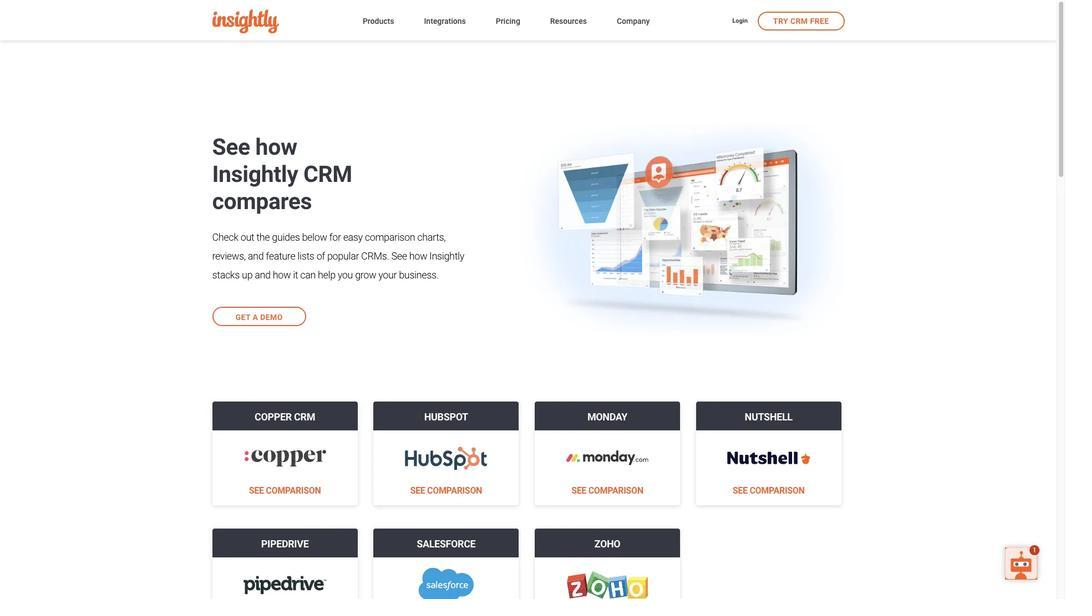 Task type: describe. For each thing, give the bounding box(es) containing it.
1 vertical spatial how
[[409, 250, 427, 262]]

crm for copper crm
[[294, 411, 315, 422]]

try crm free link
[[758, 11, 845, 30]]

grow
[[355, 269, 376, 281]]

try
[[773, 16, 788, 25]]

can
[[300, 269, 316, 281]]

try crm free button
[[758, 11, 845, 30]]

guides
[[272, 231, 300, 243]]

0 vertical spatial and
[[248, 250, 264, 262]]

for
[[329, 231, 341, 243]]

integrations
[[424, 17, 466, 26]]

of
[[317, 250, 325, 262]]

charts,
[[417, 231, 446, 243]]

help
[[318, 269, 335, 281]]

out
[[241, 231, 254, 243]]

popular
[[327, 250, 359, 262]]

1 vertical spatial and
[[255, 269, 271, 281]]

crms.
[[361, 250, 389, 262]]

see how insightly crm compares
[[212, 134, 352, 215]]

demo
[[260, 313, 283, 322]]

a
[[253, 313, 258, 322]]

comparison
[[365, 231, 415, 243]]

see comparison for hubspot
[[410, 485, 482, 496]]

see comparison for copper crm
[[249, 485, 321, 496]]

check
[[212, 231, 238, 243]]

resources
[[550, 17, 587, 26]]

you
[[338, 269, 353, 281]]

comparison for monday
[[588, 485, 643, 496]]

zoho
[[594, 538, 620, 549]]

copper
[[255, 411, 292, 422]]

company
[[617, 17, 650, 26]]

compares
[[212, 188, 312, 215]]

copper crm
[[255, 411, 315, 422]]

insightly logo image
[[212, 9, 279, 33]]

insightly inside see how insightly crm compares
[[212, 161, 298, 187]]

products
[[363, 17, 394, 26]]

nutshell
[[745, 411, 792, 422]]

see for monday
[[571, 485, 586, 496]]

pipedrive
[[261, 538, 309, 549]]

reviews,
[[212, 250, 246, 262]]

comparison for copper crm
[[266, 485, 321, 496]]

free
[[810, 16, 829, 25]]

see comparison for monday
[[571, 485, 643, 496]]

business.
[[399, 269, 439, 281]]

below
[[302, 231, 327, 243]]

your
[[378, 269, 397, 281]]



Task type: vqa. For each thing, say whether or not it's contained in the screenshot.
right "the"
no



Task type: locate. For each thing, give the bounding box(es) containing it.
4 comparison from the left
[[750, 485, 805, 496]]

insightly
[[212, 161, 298, 187], [429, 250, 464, 262]]

1 see comparison link from the left
[[249, 485, 321, 496]]

4 see comparison from the left
[[733, 485, 805, 496]]

0 vertical spatial crm
[[790, 16, 808, 25]]

4 see comparison link from the left
[[733, 485, 805, 496]]

see comparison link for nutshell
[[733, 485, 805, 496]]

get a demo link
[[212, 307, 306, 326]]

hubspot
[[424, 411, 468, 422]]

and right up on the left
[[255, 269, 271, 281]]

and
[[248, 250, 264, 262], [255, 269, 271, 281]]

2 see from the left
[[410, 485, 425, 496]]

crm
[[790, 16, 808, 25], [303, 161, 352, 187], [294, 411, 315, 422]]

1 see from the left
[[249, 485, 264, 496]]

2 see comparison link from the left
[[410, 485, 482, 496]]

check out the guides below for easy comparison charts, reviews, and feature lists of popular crms. see how insightly stacks up and how it can help you grow your business.
[[212, 231, 464, 281]]

1 horizontal spatial see
[[391, 250, 407, 262]]

see comparison link for monday
[[571, 485, 643, 496]]

get a demo
[[235, 313, 283, 322]]

resources link
[[550, 14, 587, 30]]

4 see from the left
[[733, 485, 748, 496]]

2 vertical spatial crm
[[294, 411, 315, 422]]

lists
[[297, 250, 314, 262]]

crm inside button
[[790, 16, 808, 25]]

insightly down charts, at the left top
[[429, 250, 464, 262]]

easy
[[343, 231, 363, 243]]

it
[[293, 269, 298, 281]]

see comparison link
[[249, 485, 321, 496], [410, 485, 482, 496], [571, 485, 643, 496], [733, 485, 805, 496]]

1 see comparison from the left
[[249, 485, 321, 496]]

see for copper crm
[[249, 485, 264, 496]]

monday
[[587, 411, 627, 422]]

see inside check out the guides below for easy comparison charts, reviews, and feature lists of popular crms. see how insightly stacks up and how it can help you grow your business.
[[391, 250, 407, 262]]

0 vertical spatial insightly
[[212, 161, 298, 187]]

try crm free
[[773, 16, 829, 25]]

login
[[732, 17, 748, 24]]

comparison
[[266, 485, 321, 496], [427, 485, 482, 496], [588, 485, 643, 496], [750, 485, 805, 496]]

3 comparison from the left
[[588, 485, 643, 496]]

2 see comparison from the left
[[410, 485, 482, 496]]

0 vertical spatial how
[[255, 134, 297, 160]]

2 vertical spatial how
[[273, 269, 291, 281]]

1 vertical spatial insightly
[[429, 250, 464, 262]]

pricing link
[[496, 14, 520, 30]]

see comparison for nutshell
[[733, 485, 805, 496]]

1 vertical spatial crm
[[303, 161, 352, 187]]

see for nutshell
[[733, 485, 748, 496]]

1 horizontal spatial insightly
[[429, 250, 464, 262]]

salesforce
[[417, 538, 476, 549]]

up
[[242, 269, 253, 281]]

2 comparison from the left
[[427, 485, 482, 496]]

see comparison
[[249, 485, 321, 496], [410, 485, 482, 496], [571, 485, 643, 496], [733, 485, 805, 496]]

login link
[[732, 17, 748, 26]]

insightly logo link
[[212, 9, 345, 33]]

1 vertical spatial see
[[391, 250, 407, 262]]

see
[[249, 485, 264, 496], [410, 485, 425, 496], [571, 485, 586, 496], [733, 485, 748, 496]]

3 see from the left
[[571, 485, 586, 496]]

get
[[235, 313, 250, 322]]

insightly inside check out the guides below for easy comparison charts, reviews, and feature lists of popular crms. see how insightly stacks up and how it can help you grow your business.
[[429, 250, 464, 262]]

how inside see how insightly crm compares
[[255, 134, 297, 160]]

comparison for hubspot
[[427, 485, 482, 496]]

and down the
[[248, 250, 264, 262]]

products link
[[363, 14, 394, 30]]

see comparison link for hubspot
[[410, 485, 482, 496]]

0 vertical spatial see
[[212, 134, 250, 160]]

company link
[[617, 14, 650, 30]]

see comparison link for copper crm
[[249, 485, 321, 496]]

3 see comparison from the left
[[571, 485, 643, 496]]

comparison for nutshell
[[750, 485, 805, 496]]

1 comparison from the left
[[266, 485, 321, 496]]

feature
[[266, 250, 295, 262]]

stacks
[[212, 269, 240, 281]]

3 see comparison link from the left
[[571, 485, 643, 496]]

crm for try crm free
[[790, 16, 808, 25]]

0 horizontal spatial insightly
[[212, 161, 298, 187]]

insightly up "compares" on the top left
[[212, 161, 298, 187]]

see inside see how insightly crm compares
[[212, 134, 250, 160]]

see for hubspot
[[410, 485, 425, 496]]

how
[[255, 134, 297, 160], [409, 250, 427, 262], [273, 269, 291, 281]]

see
[[212, 134, 250, 160], [391, 250, 407, 262]]

the
[[256, 231, 270, 243]]

crm inside see how insightly crm compares
[[303, 161, 352, 187]]

integrations link
[[424, 14, 466, 30]]

0 horizontal spatial see
[[212, 134, 250, 160]]

pricing
[[496, 17, 520, 26]]



